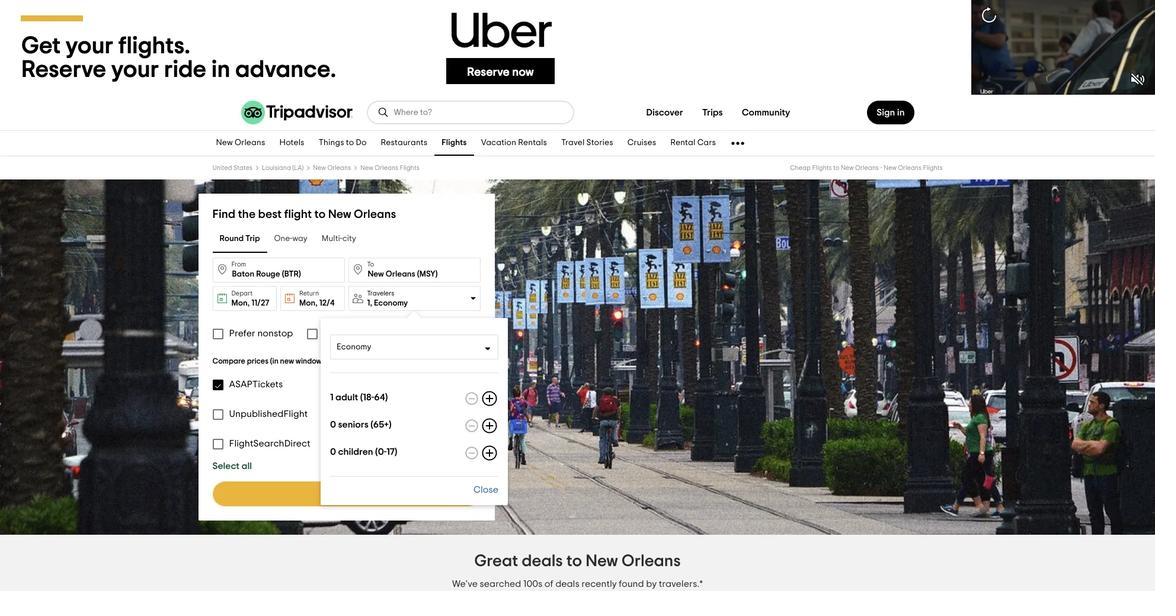 Task type: locate. For each thing, give the bounding box(es) containing it.
0 left children
[[330, 448, 336, 457]]

cruises link
[[621, 131, 664, 156]]

0 vertical spatial economy
[[374, 299, 408, 307]]

1 horizontal spatial new orleans link
[[313, 165, 351, 171]]

0 for 0 seniors (65+)
[[330, 420, 336, 430]]

0 horizontal spatial 1
[[330, 393, 334, 403]]

community
[[742, 108, 791, 117]]

1 vertical spatial new orleans
[[313, 165, 351, 171]]

select
[[213, 462, 240, 471]]

economy down travelers
[[374, 299, 408, 307]]

united
[[213, 165, 232, 171]]

mon, down 'depart'
[[232, 299, 250, 308]]

include
[[324, 329, 356, 339]]

things to do
[[319, 139, 367, 147]]

flightsearchdirect
[[229, 439, 311, 449]]

1 left adult at bottom
[[330, 393, 334, 403]]

united states
[[213, 165, 253, 171]]

2 0 from the top
[[330, 448, 336, 457]]

(0-
[[375, 448, 387, 457]]

flights right cheap at the right top of the page
[[813, 165, 832, 171]]

0 seniors (65+)
[[330, 420, 392, 430]]

mon,
[[232, 299, 250, 308], [299, 299, 318, 308]]

new
[[280, 358, 294, 366]]

sign in
[[877, 108, 905, 117]]

new orleans up states
[[216, 139, 265, 147]]

new orleans down the things
[[313, 165, 351, 171]]

1 vertical spatial 1
[[330, 393, 334, 403]]

1 adult (18-64)
[[330, 393, 388, 403]]

0 for 0 children (0-17)
[[330, 448, 336, 457]]

mon, inside depart mon, 11/27
[[232, 299, 250, 308]]

multi-city
[[322, 235, 356, 243]]

we've searched 100s of deals recently found by travelers.*
[[453, 580, 703, 590]]

1 0 from the top
[[330, 420, 336, 430]]

0 horizontal spatial new orleans
[[216, 139, 265, 147]]

new orleans link up states
[[209, 131, 272, 156]]

1 mon, from the left
[[232, 299, 250, 308]]

seniors
[[338, 420, 369, 430]]

find
[[213, 209, 236, 221]]

of
[[545, 580, 554, 590]]

advertisement region
[[0, 0, 1156, 95]]

1 horizontal spatial mon,
[[299, 299, 318, 308]]

Search search field
[[394, 107, 564, 118]]

vacation
[[481, 139, 517, 147]]

deals up of
[[522, 554, 563, 570]]

1 horizontal spatial economy
[[374, 299, 408, 307]]

0 horizontal spatial mon,
[[232, 299, 250, 308]]

cruises
[[628, 139, 657, 147]]

new right - on the top
[[884, 165, 897, 171]]

things
[[319, 139, 344, 147]]

select all
[[213, 462, 252, 471]]

cheap flights to new orleans - new orleans flights
[[791, 165, 943, 171]]

(18-
[[360, 393, 374, 403]]

to
[[346, 139, 354, 147], [834, 165, 840, 171], [315, 209, 326, 221], [567, 554, 582, 570]]

1 horizontal spatial 1
[[367, 299, 370, 307]]

the
[[238, 209, 256, 221]]

64)
[[374, 393, 388, 403]]

2 mon, from the left
[[299, 299, 318, 308]]

rental
[[671, 139, 696, 147]]

louisiana (la) link
[[262, 165, 304, 171]]

orleans
[[235, 139, 265, 147], [328, 165, 351, 171], [375, 165, 399, 171], [856, 165, 879, 171], [899, 165, 922, 171], [354, 209, 396, 221], [622, 554, 681, 570]]

city
[[343, 235, 356, 243]]

,
[[370, 299, 372, 307]]

1 vertical spatial new orleans link
[[313, 165, 351, 171]]

deals
[[522, 554, 563, 570], [556, 580, 580, 590]]

airports
[[392, 329, 426, 339]]

travel stories link
[[554, 131, 621, 156]]

compare
[[213, 358, 245, 366]]

economy up sponsored
[[337, 343, 372, 352]]

new orleans link down the things
[[313, 165, 351, 171]]

new orleans
[[216, 139, 265, 147], [313, 165, 351, 171]]

flights down search search field
[[442, 139, 467, 147]]

1 down travelers
[[367, 299, 370, 307]]

0 horizontal spatial new orleans link
[[209, 131, 272, 156]]

to right cheap at the right top of the page
[[834, 165, 840, 171]]

return
[[299, 291, 319, 297]]

1 vertical spatial 0
[[330, 448, 336, 457]]

do
[[356, 139, 367, 147]]

nearby
[[358, 329, 389, 339]]

flight
[[284, 209, 312, 221]]

new left - on the top
[[841, 165, 854, 171]]

economy
[[374, 299, 408, 307], [337, 343, 372, 352]]

compare prices (in new window)
[[213, 358, 324, 366]]

great deals to new orleans
[[475, 554, 681, 570]]

sign in link
[[868, 101, 915, 125]]

mon, down return
[[299, 299, 318, 308]]

states
[[234, 165, 253, 171]]

one-way
[[274, 235, 308, 243]]

0 vertical spatial 0
[[330, 420, 336, 430]]

to up we've searched 100s of deals recently found by travelers.*
[[567, 554, 582, 570]]

discover button
[[637, 101, 693, 125]]

to
[[367, 262, 374, 268]]

flights link
[[435, 131, 474, 156]]

mon, inside return mon, 12/4
[[299, 299, 318, 308]]

0 children (0-17)
[[330, 448, 398, 457]]

1 vertical spatial economy
[[337, 343, 372, 352]]

search image
[[377, 107, 389, 119]]

None search field
[[368, 102, 573, 123]]

prefer
[[229, 329, 256, 339]]

deals right of
[[556, 580, 580, 590]]

0 vertical spatial 1
[[367, 299, 370, 307]]

orleans up city
[[354, 209, 396, 221]]

orleans down restaurants link
[[375, 165, 399, 171]]

vacation rentals link
[[474, 131, 554, 156]]

depart
[[232, 291, 253, 297]]

1 horizontal spatial new orleans
[[313, 165, 351, 171]]

new up united
[[216, 139, 233, 147]]

1
[[367, 299, 370, 307], [330, 393, 334, 403]]

great
[[475, 554, 518, 570]]

1 inside travelers 1 , economy
[[367, 299, 370, 307]]

from
[[232, 262, 246, 268]]

united states link
[[213, 165, 253, 171]]

round
[[220, 235, 244, 243]]

-
[[881, 165, 883, 171]]

0 left seniors
[[330, 420, 336, 430]]

restaurants link
[[374, 131, 435, 156]]

new
[[216, 139, 233, 147], [313, 165, 326, 171], [361, 165, 374, 171], [841, 165, 854, 171], [884, 165, 897, 171], [328, 209, 352, 221], [586, 554, 618, 570]]

rental cars
[[671, 139, 716, 147]]



Task type: vqa. For each thing, say whether or not it's contained in the screenshot.
topmost '1'
yes



Task type: describe. For each thing, give the bounding box(es) containing it.
louisiana (la)
[[262, 165, 304, 171]]

new down do
[[361, 165, 374, 171]]

economy inside travelers 1 , economy
[[374, 299, 408, 307]]

(in
[[270, 358, 279, 366]]

cheap
[[791, 165, 811, 171]]

sign
[[877, 108, 896, 117]]

1 vertical spatial deals
[[556, 580, 580, 590]]

new up the multi-city
[[328, 209, 352, 221]]

trip
[[246, 235, 260, 243]]

prices
[[247, 358, 269, 366]]

12/4
[[319, 299, 335, 308]]

0 vertical spatial new orleans link
[[209, 131, 272, 156]]

travelers 1 , economy
[[367, 290, 408, 307]]

unpublishedflight
[[229, 410, 308, 419]]

asaptickets
[[229, 380, 283, 390]]

hotels
[[280, 139, 305, 147]]

new orleans flights link
[[361, 165, 420, 171]]

recently
[[582, 580, 617, 590]]

travel stories
[[562, 139, 614, 147]]

vacation rentals
[[481, 139, 547, 147]]

stories
[[587, 139, 614, 147]]

to left do
[[346, 139, 354, 147]]

found
[[619, 580, 644, 590]]

(65+)
[[371, 420, 392, 430]]

close
[[474, 486, 499, 495]]

return mon, 12/4
[[299, 291, 335, 308]]

ladybug
[[363, 410, 402, 419]]

City or Airport text field
[[348, 258, 481, 283]]

community button
[[733, 101, 800, 125]]

depart mon, 11/27
[[232, 291, 269, 308]]

find the best flight to new orleans
[[213, 209, 396, 221]]

travel
[[562, 139, 585, 147]]

rental cars link
[[664, 131, 724, 156]]

flights right - on the top
[[924, 165, 943, 171]]

orleans down "things to do" link
[[328, 165, 351, 171]]

discover
[[647, 108, 684, 117]]

17)
[[387, 448, 398, 457]]

flights down restaurants link
[[400, 165, 420, 171]]

children
[[338, 448, 373, 457]]

restaurants
[[381, 139, 428, 147]]

mon, for mon, 12/4
[[299, 299, 318, 308]]

orleans right - on the top
[[899, 165, 922, 171]]

100s
[[524, 580, 543, 590]]

adult
[[336, 393, 358, 403]]

hotels link
[[272, 131, 312, 156]]

prefer nonstop
[[229, 329, 293, 339]]

louisiana
[[262, 165, 291, 171]]

tripadvisor image
[[241, 101, 353, 125]]

nonstop
[[258, 329, 293, 339]]

things to do link
[[312, 131, 374, 156]]

searched
[[480, 580, 522, 590]]

to right flight in the top of the page
[[315, 209, 326, 221]]

travelers
[[367, 290, 395, 297]]

City or Airport text field
[[213, 258, 345, 283]]

way
[[293, 235, 308, 243]]

all
[[242, 462, 252, 471]]

trips button
[[693, 101, 733, 125]]

new up recently
[[586, 554, 618, 570]]

cars
[[698, 139, 716, 147]]

we've
[[453, 580, 478, 590]]

one-
[[274, 235, 293, 243]]

trips
[[703, 108, 723, 117]]

new right (la) in the left of the page
[[313, 165, 326, 171]]

multi-
[[322, 235, 343, 243]]

0 vertical spatial new orleans
[[216, 139, 265, 147]]

round trip
[[220, 235, 260, 243]]

by
[[646, 580, 657, 590]]

window)
[[296, 358, 324, 366]]

11/27
[[252, 299, 269, 308]]

travelers.*
[[659, 580, 703, 590]]

mon, for mon, 11/27
[[232, 299, 250, 308]]

orleans up states
[[235, 139, 265, 147]]

0 vertical spatial deals
[[522, 554, 563, 570]]

sponsored
[[332, 359, 362, 365]]

orleans left - on the top
[[856, 165, 879, 171]]

(la)
[[293, 165, 304, 171]]

rentals
[[518, 139, 547, 147]]

new orleans flights
[[361, 165, 420, 171]]

0 horizontal spatial economy
[[337, 343, 372, 352]]

orleans up by
[[622, 554, 681, 570]]



